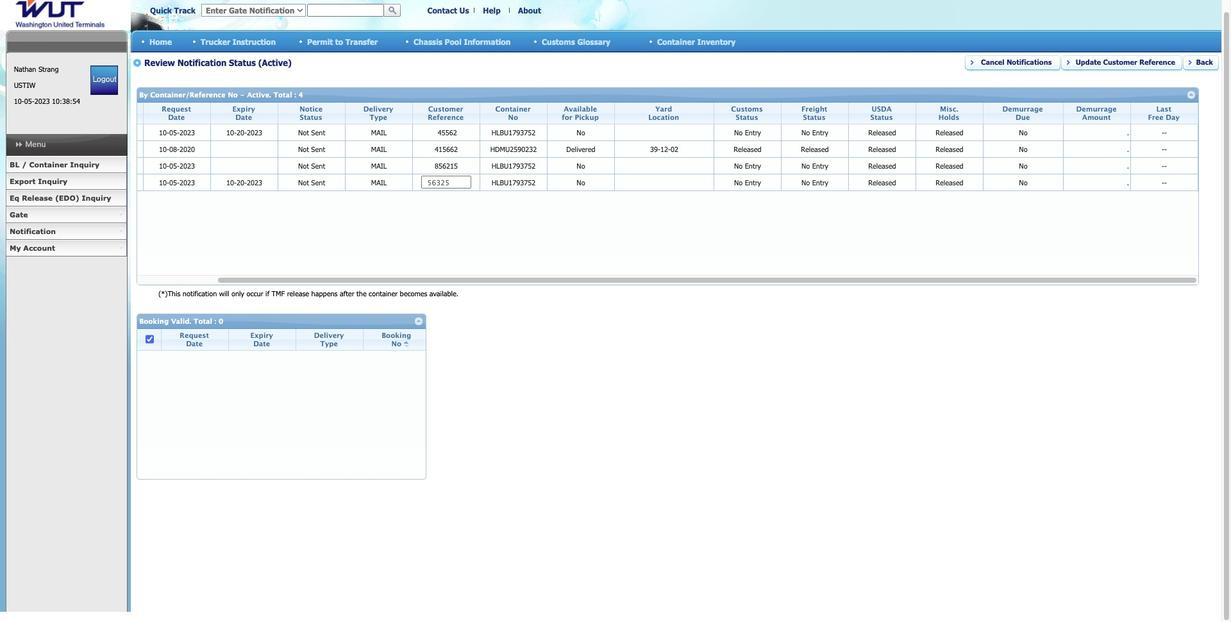 Task type: locate. For each thing, give the bounding box(es) containing it.
strang
[[38, 65, 59, 73]]

1 vertical spatial container
[[29, 160, 68, 169]]

bl
[[10, 160, 19, 169]]

home
[[149, 37, 172, 46]]

0 horizontal spatial container
[[29, 160, 68, 169]]

contact us link
[[428, 6, 469, 15]]

quick
[[150, 6, 172, 15]]

10:38:55
[[52, 97, 80, 105]]

container up "export inquiry" at the top
[[29, 160, 68, 169]]

ustiw
[[14, 81, 36, 89]]

chassis pool information
[[414, 37, 511, 46]]

inquiry
[[70, 160, 99, 169], [38, 177, 67, 185], [82, 194, 111, 202]]

trucker
[[201, 37, 230, 46]]

container inventory
[[658, 37, 736, 46]]

gate
[[10, 210, 28, 219]]

inventory
[[698, 37, 736, 46]]

0 vertical spatial inquiry
[[70, 160, 99, 169]]

help
[[483, 6, 501, 15]]

nathan strang
[[14, 65, 59, 73]]

inquiry down bl / container inquiry
[[38, 177, 67, 185]]

permit to transfer
[[307, 37, 378, 46]]

about
[[518, 6, 541, 15]]

login image
[[91, 65, 118, 95]]

about link
[[518, 6, 541, 15]]

my account
[[10, 244, 55, 252]]

2 vertical spatial inquiry
[[82, 194, 111, 202]]

to
[[335, 37, 343, 46]]

10-05-2023 10:38:55
[[14, 97, 80, 105]]

export
[[10, 177, 36, 185]]

help link
[[483, 6, 501, 15]]

0 vertical spatial container
[[658, 37, 695, 46]]

inquiry for (edo)
[[82, 194, 111, 202]]

inquiry right (edo)
[[82, 194, 111, 202]]

track
[[174, 6, 196, 15]]

nathan
[[14, 65, 36, 73]]

gate link
[[6, 207, 127, 223]]

inquiry inside 'link'
[[70, 160, 99, 169]]

1 horizontal spatial container
[[658, 37, 695, 46]]

None text field
[[307, 4, 384, 17]]

container
[[658, 37, 695, 46], [29, 160, 68, 169]]

instruction
[[233, 37, 276, 46]]

inquiry up export inquiry link
[[70, 160, 99, 169]]

container left inventory
[[658, 37, 695, 46]]

my
[[10, 244, 21, 252]]

10-
[[14, 97, 24, 105]]

05-
[[24, 97, 34, 105]]



Task type: describe. For each thing, give the bounding box(es) containing it.
my account link
[[6, 240, 127, 257]]

eq release (edo) inquiry
[[10, 194, 111, 202]]

notification link
[[6, 223, 127, 240]]

(edo)
[[55, 194, 79, 202]]

2023
[[34, 97, 50, 105]]

contact
[[428, 6, 457, 15]]

information
[[464, 37, 511, 46]]

inquiry for container
[[70, 160, 99, 169]]

contact us
[[428, 6, 469, 15]]

container inside 'link'
[[29, 160, 68, 169]]

permit
[[307, 37, 333, 46]]

trucker instruction
[[201, 37, 276, 46]]

customs glossary
[[542, 37, 611, 46]]

eq
[[10, 194, 19, 202]]

notification
[[10, 227, 56, 235]]

us
[[460, 6, 469, 15]]

chassis
[[414, 37, 443, 46]]

release
[[22, 194, 53, 202]]

quick track
[[150, 6, 196, 15]]

customs
[[542, 37, 575, 46]]

account
[[23, 244, 55, 252]]

1 vertical spatial inquiry
[[38, 177, 67, 185]]

export inquiry
[[10, 177, 67, 185]]

pool
[[445, 37, 462, 46]]

export inquiry link
[[6, 173, 127, 190]]

bl / container inquiry
[[10, 160, 99, 169]]

eq release (edo) inquiry link
[[6, 190, 127, 207]]

bl / container inquiry link
[[6, 157, 127, 173]]

transfer
[[346, 37, 378, 46]]

glossary
[[578, 37, 611, 46]]

/
[[22, 160, 27, 169]]



Task type: vqa. For each thing, say whether or not it's contained in the screenshot.
the 10:38:55
yes



